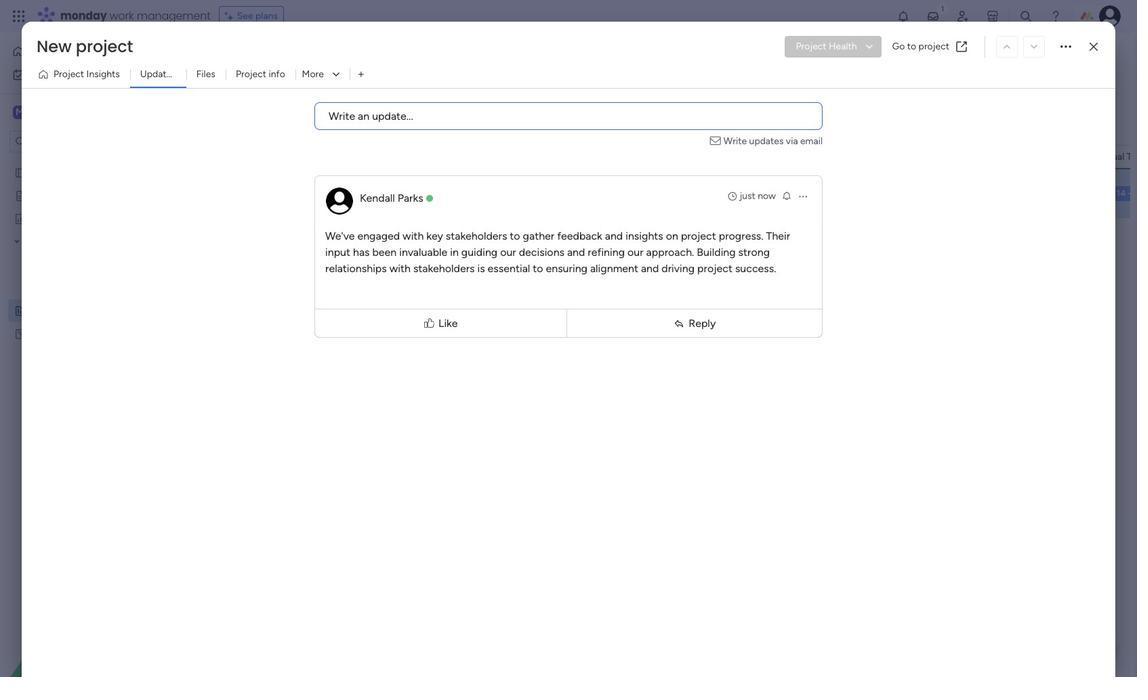 Task type: describe. For each thing, give the bounding box(es) containing it.
my work link
[[8, 64, 165, 85]]

give feedback image
[[960, 49, 974, 62]]

like button
[[318, 303, 564, 344]]

in
[[450, 246, 459, 259]]

driving
[[662, 262, 695, 275]]

notifications image
[[897, 9, 910, 23]]

go to project
[[892, 41, 949, 52]]

strong
[[738, 246, 770, 259]]

more button
[[295, 64, 350, 85]]

just now
[[740, 190, 776, 202]]

checklist, main board element
[[0, 276, 173, 299]]

hide
[[429, 111, 449, 122]]

new for new project
[[37, 35, 72, 58]]

has
[[353, 246, 370, 259]]

gantt button
[[293, 75, 325, 90]]

project for project info
[[236, 68, 266, 80]]

update...
[[372, 110, 413, 123]]

my
[[31, 68, 44, 80]]

lottie animation image
[[0, 541, 173, 678]]

feedback
[[557, 230, 602, 243]]

project progress
[[672, 151, 741, 162]]

Priority field
[[795, 150, 832, 165]]

approach.
[[646, 246, 694, 259]]

refining
[[588, 246, 625, 259]]

1 public board image from the top
[[14, 166, 27, 179]]

project insights
[[54, 68, 120, 80]]

1 vertical spatial options image
[[798, 191, 809, 202]]

Actual Tim field
[[1094, 149, 1137, 164]]

0 vertical spatial stakeholders
[[446, 230, 507, 243]]

health
[[829, 41, 857, 52]]

search everything image
[[1019, 9, 1033, 23]]

we've engaged with key stakeholders to gather feedback and insights on project progress. their input has been invaluable in guiding our decisions and refining our approach. building strong relationships with stakeholders is essential to ensuring alignment and driving project success.
[[325, 230, 790, 275]]

see
[[237, 10, 253, 22]]

work for monday
[[109, 8, 134, 24]]

1 for updates / 1
[[184, 68, 188, 80]]

invite
[[1041, 49, 1065, 61]]

just
[[740, 190, 756, 202]]

1 for hide / 1
[[458, 111, 462, 122]]

plans
[[256, 10, 278, 22]]

input
[[325, 246, 350, 259]]

monday marketplace image
[[986, 9, 1000, 23]]

m
[[16, 106, 24, 118]]

we've
[[325, 230, 355, 243]]

kendall parks
[[360, 192, 423, 205]]

see plans
[[237, 10, 278, 22]]

project health
[[796, 41, 857, 52]]

gantt
[[297, 77, 321, 88]]

reply button
[[570, 312, 819, 335]]

1 vertical spatial and
[[567, 246, 585, 259]]

project for project insights
[[54, 68, 84, 80]]

monday work management
[[60, 8, 211, 24]]

project up the insights
[[76, 35, 133, 58]]

write an update... button
[[314, 102, 823, 130]]

now
[[758, 190, 776, 202]]

2 public board image from the top
[[14, 189, 27, 202]]

write updates via email
[[724, 136, 823, 147]]

caret down image
[[14, 237, 20, 246]]

updates / 1 button
[[130, 64, 188, 85]]

to-do list, main board element
[[0, 253, 173, 276]]

work for my
[[47, 68, 67, 80]]

gather
[[523, 230, 555, 243]]

hide / 1
[[429, 111, 462, 122]]

filter button
[[337, 106, 401, 127]]

project insights button
[[33, 64, 130, 85]]

reminder image
[[781, 190, 792, 201]]

add view image
[[358, 69, 364, 80]]

0 vertical spatial with
[[403, 230, 424, 243]]

1 vertical spatial to
[[510, 230, 520, 243]]

projects button
[[228, 75, 270, 90]]

parks
[[398, 192, 423, 205]]

Project Progress field
[[668, 149, 745, 164]]

success.
[[735, 262, 776, 275]]

alignment
[[590, 262, 638, 275]]

project inside button
[[919, 41, 949, 52]]

projects
[[232, 77, 267, 88]]

/ for updates
[[178, 68, 182, 80]]

essential
[[488, 262, 530, 275]]

2 vertical spatial and
[[641, 262, 659, 275]]

m button
[[9, 101, 132, 124]]

home option
[[8, 41, 165, 62]]

new portfolio button
[[205, 44, 361, 66]]

project info
[[236, 68, 285, 80]]

insights
[[626, 230, 663, 243]]

2 our from the left
[[628, 246, 644, 259]]

files button
[[186, 64, 226, 85]]

portfolio
[[272, 44, 339, 66]]

relationships
[[325, 262, 387, 275]]

invite / 1
[[1041, 49, 1077, 61]]



Task type: vqa. For each thing, say whether or not it's contained in the screenshot.
Analyze link
no



Task type: locate. For each thing, give the bounding box(es) containing it.
0 horizontal spatial options image
[[798, 191, 809, 202]]

project inside field
[[672, 151, 702, 162]]

0 vertical spatial public board image
[[14, 166, 27, 179]]

0 horizontal spatial new
[[37, 35, 72, 58]]

been
[[372, 246, 397, 259]]

2 horizontal spatial 1
[[1073, 49, 1077, 61]]

/ right invite
[[1067, 49, 1071, 61]]

on
[[666, 230, 678, 243]]

1 vertical spatial public board image
[[14, 189, 27, 202]]

public board image
[[14, 166, 27, 179], [14, 189, 27, 202]]

their
[[766, 230, 790, 243]]

stakeholders
[[446, 230, 507, 243], [413, 262, 475, 275]]

just now link
[[727, 190, 776, 203]]

tim
[[1127, 151, 1137, 162]]

email
[[800, 136, 823, 147]]

kendall parks link
[[360, 192, 423, 205]]

0 horizontal spatial our
[[500, 246, 516, 259]]

write an update...
[[329, 110, 413, 123]]

snapshot button
[[348, 75, 395, 90]]

0 horizontal spatial 1
[[184, 68, 188, 80]]

via
[[786, 136, 798, 147]]

1 left files
[[184, 68, 188, 80]]

management
[[137, 8, 211, 24]]

Search field
[[288, 107, 329, 126]]

0 horizontal spatial and
[[567, 246, 585, 259]]

/ for invite
[[1067, 49, 1071, 61]]

options image
[[1061, 34, 1071, 60], [798, 191, 809, 202]]

our up essential on the top left of page
[[500, 246, 516, 259]]

stakeholders down in
[[413, 262, 475, 275]]

updates / 1
[[140, 68, 188, 80]]

more
[[302, 68, 324, 80]]

1 right the hide
[[458, 111, 462, 122]]

invaluable
[[399, 246, 447, 259]]

guiding
[[461, 246, 498, 259]]

lottie animation element
[[0, 541, 173, 678]]

invite members image
[[956, 9, 970, 23]]

1 vertical spatial 1
[[184, 68, 188, 80]]

home link
[[8, 41, 165, 62]]

2 vertical spatial 1
[[458, 111, 462, 122]]

1 horizontal spatial to
[[533, 262, 543, 275]]

arrow down image
[[384, 108, 401, 125]]

priority
[[799, 151, 829, 163]]

New project field
[[33, 35, 623, 58]]

tab list
[[205, 72, 1110, 94]]

0 vertical spatial work
[[109, 8, 134, 24]]

0 vertical spatial to
[[907, 41, 916, 52]]

1 vertical spatial with
[[389, 262, 411, 275]]

0 vertical spatial options image
[[1061, 34, 1071, 60]]

workspace image
[[13, 105, 26, 120]]

progress.
[[719, 230, 764, 243]]

new up my work
[[37, 35, 72, 58]]

1 vertical spatial work
[[47, 68, 67, 80]]

building
[[697, 246, 736, 259]]

work inside option
[[47, 68, 67, 80]]

/ for hide
[[452, 111, 456, 122]]

go
[[892, 41, 905, 52]]

ensuring
[[546, 262, 588, 275]]

updates
[[749, 136, 784, 147]]

an
[[358, 110, 369, 123]]

1 horizontal spatial and
[[605, 230, 623, 243]]

our
[[500, 246, 516, 259], [628, 246, 644, 259]]

see plans button
[[219, 6, 284, 26]]

my work option
[[8, 64, 165, 85]]

our down insights
[[628, 246, 644, 259]]

0 horizontal spatial work
[[47, 68, 67, 80]]

0 horizontal spatial /
[[178, 68, 182, 80]]

new up 'project info'
[[232, 44, 267, 66]]

project
[[796, 41, 827, 52], [54, 68, 84, 80], [236, 68, 266, 80], [672, 151, 702, 162]]

and down approach.
[[641, 262, 659, 275]]

to inside button
[[907, 41, 916, 52]]

insights
[[86, 68, 120, 80]]

2 vertical spatial to
[[533, 262, 543, 275]]

0 vertical spatial write
[[329, 110, 355, 123]]

stakeholders up guiding
[[446, 230, 507, 243]]

project for project progress
[[672, 151, 702, 162]]

info
[[269, 68, 285, 80]]

work right my
[[47, 68, 67, 80]]

new for new portfolio
[[232, 44, 267, 66]]

1 horizontal spatial options image
[[1061, 34, 1071, 60]]

project inside button
[[796, 41, 827, 52]]

work right monday
[[109, 8, 134, 24]]

project health button
[[785, 36, 881, 58]]

project down update feed icon
[[919, 41, 949, 52]]

kendall
[[360, 192, 395, 205]]

1 horizontal spatial our
[[628, 246, 644, 259]]

2 horizontal spatial /
[[1067, 49, 1071, 61]]

and
[[605, 230, 623, 243], [567, 246, 585, 259], [641, 262, 659, 275]]

public dashboard image
[[14, 212, 27, 225]]

1 image
[[937, 1, 949, 16]]

kendall parks image
[[1099, 5, 1121, 27]]

1 horizontal spatial write
[[724, 136, 747, 147]]

key
[[426, 230, 443, 243]]

like
[[439, 317, 458, 330]]

1 horizontal spatial work
[[109, 8, 134, 24]]

with up invaluable
[[403, 230, 424, 243]]

to left gather
[[510, 230, 520, 243]]

to
[[907, 41, 916, 52], [510, 230, 520, 243], [533, 262, 543, 275]]

0 vertical spatial /
[[1067, 49, 1071, 61]]

0 horizontal spatial to
[[510, 230, 520, 243]]

to down decisions on the top
[[533, 262, 543, 275]]

new portfolio
[[232, 44, 339, 66]]

write for write an update...
[[329, 110, 355, 123]]

1 for invite / 1
[[1073, 49, 1077, 61]]

is
[[477, 262, 485, 275]]

update feed image
[[926, 9, 940, 23]]

1 horizontal spatial new
[[232, 44, 267, 66]]

write inside button
[[329, 110, 355, 123]]

1 horizontal spatial 1
[[458, 111, 462, 122]]

write up progress
[[724, 136, 747, 147]]

2 vertical spatial /
[[452, 111, 456, 122]]

go to project button
[[887, 36, 974, 58]]

and up the refining
[[605, 230, 623, 243]]

my work
[[31, 68, 67, 80]]

progress
[[704, 151, 741, 162]]

actual
[[1097, 151, 1124, 162]]

2 horizontal spatial to
[[907, 41, 916, 52]]

0 vertical spatial 1
[[1073, 49, 1077, 61]]

work
[[109, 8, 134, 24], [47, 68, 67, 80]]

write for write updates via email
[[724, 136, 747, 147]]

decisions
[[519, 246, 565, 259]]

tab list containing projects
[[205, 72, 1110, 94]]

write
[[329, 110, 355, 123], [724, 136, 747, 147]]

new
[[37, 35, 72, 58], [232, 44, 267, 66]]

1 our from the left
[[500, 246, 516, 259]]

project info button
[[226, 64, 295, 85]]

option
[[0, 160, 173, 163]]

2 horizontal spatial and
[[641, 262, 659, 275]]

invite / 1 button
[[1035, 45, 1083, 66]]

new project
[[37, 35, 133, 58]]

with
[[403, 230, 424, 243], [389, 262, 411, 275]]

select product image
[[12, 9, 26, 23]]

to right go
[[907, 41, 916, 52]]

/
[[1067, 49, 1071, 61], [178, 68, 182, 80], [452, 111, 456, 122]]

files
[[196, 68, 215, 80]]

1 horizontal spatial /
[[452, 111, 456, 122]]

help image
[[1049, 9, 1063, 23]]

/ right the hide
[[452, 111, 456, 122]]

0 horizontal spatial write
[[329, 110, 355, 123]]

engaged
[[357, 230, 400, 243]]

and down feedback
[[567, 246, 585, 259]]

collapse image
[[1097, 111, 1107, 122]]

kendall parks image
[[1000, 47, 1018, 64]]

envelope o image
[[710, 134, 724, 148]]

options image right reminder image
[[798, 191, 809, 202]]

list box
[[0, 158, 173, 528]]

filter
[[358, 111, 380, 122]]

project up the building
[[681, 230, 716, 243]]

with down been
[[389, 262, 411, 275]]

actual tim
[[1097, 151, 1137, 162]]

project for project health
[[796, 41, 827, 52]]

1 vertical spatial stakeholders
[[413, 262, 475, 275]]

/ right updates
[[178, 68, 182, 80]]

1 vertical spatial /
[[178, 68, 182, 80]]

reply
[[689, 317, 716, 330]]

snapshot
[[351, 77, 391, 88]]

updates
[[140, 68, 176, 80]]

1 right invite
[[1073, 49, 1077, 61]]

0 vertical spatial and
[[605, 230, 623, 243]]

project down the building
[[697, 262, 733, 275]]

options image down help icon
[[1061, 34, 1071, 60]]

write left an
[[329, 110, 355, 123]]

monday
[[60, 8, 107, 24]]

home
[[30, 45, 56, 57]]

1 vertical spatial write
[[724, 136, 747, 147]]



